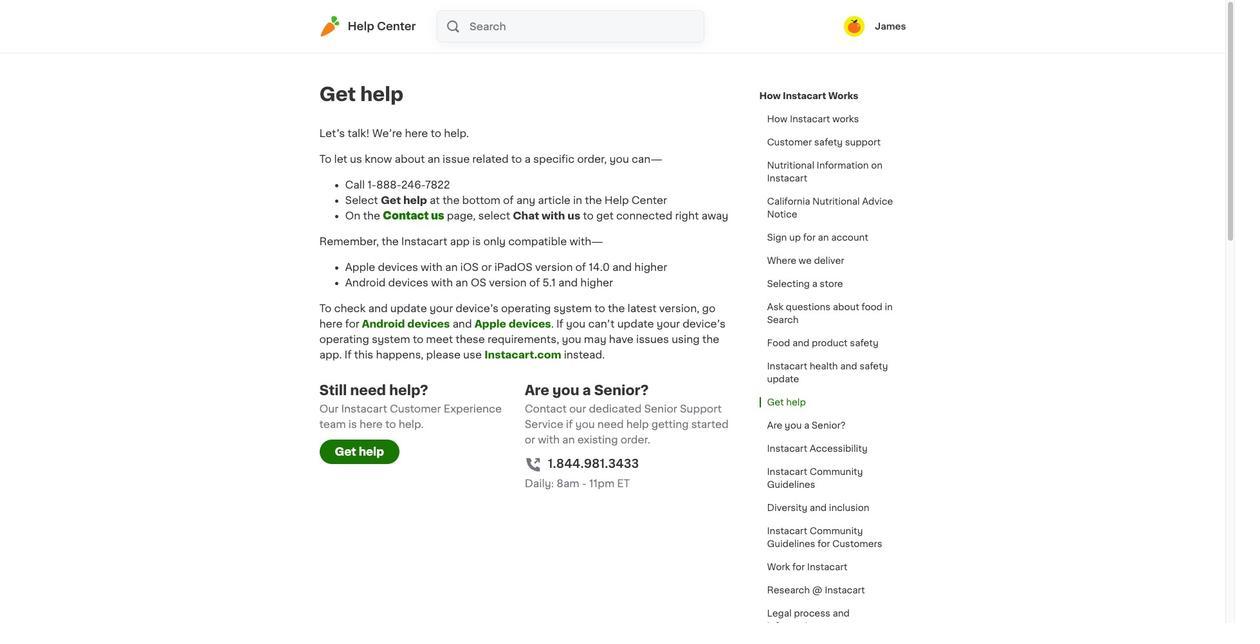 Task type: locate. For each thing, give the bounding box(es) containing it.
2 horizontal spatial here
[[405, 128, 428, 138]]

how inside how instacart works link
[[768, 115, 788, 124]]

nutritional information on instacart link
[[760, 154, 907, 190]]

an down "if"
[[563, 434, 575, 445]]

and right 5.1 at the left top
[[559, 277, 578, 288]]

how instacart works
[[760, 91, 859, 100]]

instacart health and safety update link
[[760, 355, 907, 391]]

diversity and inclusion
[[768, 503, 870, 512]]

or down service
[[525, 434, 536, 445]]

where we deliver
[[768, 256, 845, 265]]

1 vertical spatial your
[[657, 319, 680, 329]]

1 horizontal spatial is
[[473, 236, 481, 247]]

diversity
[[768, 503, 808, 512]]

for inside to check and update your device's operating system to the latest version, go here for
[[345, 319, 360, 329]]

get down 888-
[[381, 195, 401, 205]]

senior? inside the are you a senior? contact our dedicated senior support service if you need help getting started or with an existing order.
[[595, 384, 649, 397]]

update inside . if you can't update your device's operating system to meet these requirements, you may have issues using the app. if this happens, please use
[[618, 319, 654, 329]]

how up how instacart works
[[760, 91, 781, 100]]

for
[[804, 233, 816, 242], [345, 319, 360, 329], [818, 539, 831, 548], [793, 563, 805, 572]]

0 horizontal spatial or
[[482, 262, 492, 272]]

1 vertical spatial nutritional
[[813, 197, 860, 206]]

how inside how instacart works link
[[760, 91, 781, 100]]

system inside to check and update your device's operating system to the latest version, go here for
[[554, 303, 592, 313]]

1 vertical spatial of
[[576, 262, 586, 272]]

1 vertical spatial operating
[[320, 334, 369, 344]]

get help inside button
[[335, 447, 384, 457]]

2 vertical spatial safety
[[860, 362, 889, 371]]

1 horizontal spatial help
[[605, 195, 629, 205]]

in right food
[[885, 303, 893, 312]]

get inside call 1-888-246-7822 select get help at the bottom of any article in the help center on the contact us page, select chat with us to get connected right away
[[381, 195, 401, 205]]

system up the happens,
[[372, 334, 410, 344]]

1 vertical spatial system
[[372, 334, 410, 344]]

of left the 14.0
[[576, 262, 586, 272]]

get help link
[[760, 391, 814, 414]]

work
[[768, 563, 791, 572]]

0 vertical spatial get help
[[320, 85, 404, 104]]

research
[[768, 586, 810, 595]]

and up requests
[[833, 609, 850, 618]]

operating up apple devices link
[[501, 303, 551, 313]]

we're
[[373, 128, 403, 138]]

get
[[320, 85, 356, 104], [381, 195, 401, 205], [768, 398, 784, 407], [335, 447, 356, 457]]

how down how instacart works link
[[768, 115, 788, 124]]

version up 5.1 at the left top
[[536, 262, 573, 272]]

1 vertical spatial center
[[632, 195, 668, 205]]

remember,
[[320, 236, 379, 247]]

guidelines for instacart community guidelines for customers
[[768, 539, 816, 548]]

1 horizontal spatial need
[[598, 419, 624, 429]]

a left store
[[813, 279, 818, 288]]

0 horizontal spatial here
[[320, 319, 343, 329]]

food and product safety
[[768, 339, 879, 348]]

have
[[609, 334, 634, 344]]

1 horizontal spatial higher
[[635, 262, 668, 272]]

are inside 'link'
[[768, 421, 783, 430]]

help inside call 1-888-246-7822 select get help at the bottom of any article in the help center on the contact us page, select chat with us to get connected right away
[[605, 195, 629, 205]]

are down the get help link
[[768, 421, 783, 430]]

help
[[360, 85, 404, 104], [404, 195, 427, 205], [787, 398, 806, 407], [627, 419, 649, 429], [359, 447, 384, 457]]

help up we're
[[360, 85, 404, 104]]

are you a senior?
[[768, 421, 846, 430]]

to inside to check and update your device's operating system to the latest version, go here for
[[320, 303, 332, 313]]

0 vertical spatial how
[[760, 91, 781, 100]]

are inside the are you a senior? contact our dedicated senior support service if you need help getting started or with an existing order.
[[525, 384, 550, 397]]

instacart down the diversity
[[768, 527, 808, 536]]

about up 246-
[[395, 154, 425, 164]]

process
[[794, 609, 831, 618]]

0 vertical spatial operating
[[501, 303, 551, 313]]

and right the check
[[368, 303, 388, 313]]

customers
[[833, 539, 883, 548]]

1 community from the top
[[810, 467, 864, 476]]

customer safety support
[[768, 138, 881, 147]]

1 vertical spatial help.
[[399, 419, 424, 429]]

1 horizontal spatial are
[[768, 421, 783, 430]]

1 horizontal spatial apple
[[475, 319, 507, 329]]

or
[[482, 262, 492, 272], [525, 434, 536, 445]]

or right ios
[[482, 262, 492, 272]]

1 horizontal spatial operating
[[501, 303, 551, 313]]

the up get
[[585, 195, 602, 205]]

are you a senior? link
[[760, 414, 854, 437]]

2 vertical spatial get help
[[335, 447, 384, 457]]

get help up the are you a senior? 'link'
[[768, 398, 806, 407]]

0 vertical spatial about
[[395, 154, 425, 164]]

1 horizontal spatial senior?
[[812, 421, 846, 430]]

0 horizontal spatial help.
[[399, 419, 424, 429]]

customer down help? on the left of page
[[390, 404, 441, 414]]

operating up app. at bottom left
[[320, 334, 369, 344]]

and right 'food'
[[793, 339, 810, 348]]

0 horizontal spatial system
[[372, 334, 410, 344]]

here
[[405, 128, 428, 138], [320, 319, 343, 329], [360, 419, 383, 429]]

system up .
[[554, 303, 592, 313]]

any
[[517, 195, 536, 205]]

0 horizontal spatial help
[[348, 21, 374, 32]]

legal
[[768, 609, 792, 618]]

help up "contact us" link
[[404, 195, 427, 205]]

0 vertical spatial help.
[[444, 128, 469, 138]]

the up can't
[[608, 303, 625, 313]]

the inside to check and update your device's operating system to the latest version, go here for
[[608, 303, 625, 313]]

safety for product
[[851, 339, 879, 348]]

safety right product
[[851, 339, 879, 348]]

1 vertical spatial customer
[[390, 404, 441, 414]]

update inside the instacart health and safety update
[[768, 375, 800, 384]]

in inside ask questions about food in search
[[885, 303, 893, 312]]

0 vertical spatial contact
[[383, 210, 429, 221]]

0 horizontal spatial are
[[525, 384, 550, 397]]

1 horizontal spatial version
[[536, 262, 573, 272]]

to
[[431, 128, 442, 138], [512, 154, 522, 164], [583, 210, 594, 221], [595, 303, 606, 313], [413, 334, 424, 344], [386, 419, 396, 429]]

0 horizontal spatial if
[[345, 350, 352, 360]]

here down the check
[[320, 319, 343, 329]]

0 horizontal spatial us
[[350, 154, 362, 164]]

1 horizontal spatial about
[[833, 303, 860, 312]]

a up "our"
[[583, 384, 591, 397]]

we
[[799, 256, 812, 265]]

the down "contact us" link
[[382, 236, 399, 247]]

getting
[[652, 419, 689, 429]]

1 horizontal spatial system
[[554, 303, 592, 313]]

1 horizontal spatial if
[[557, 319, 564, 329]]

0 vertical spatial customer
[[768, 138, 812, 147]]

apple devices link
[[475, 319, 551, 329]]

health
[[810, 362, 838, 371]]

user avatar image
[[845, 16, 865, 37]]

or inside apple devices with an ios or ipados version of 14.0 and higher android devices with an os version of 5.1 and higher
[[482, 262, 492, 272]]

android inside apple devices with an ios or ipados version of 14.0 and higher android devices with an os version of 5.1 and higher
[[345, 277, 386, 288]]

community inside instacart community guidelines
[[810, 467, 864, 476]]

accessibility
[[810, 444, 868, 453]]

app
[[450, 236, 470, 247]]

and inside to check and update your device's operating system to the latest version, go here for
[[368, 303, 388, 313]]

to down android devices link
[[413, 334, 424, 344]]

and
[[613, 262, 632, 272], [559, 277, 578, 288], [368, 303, 388, 313], [453, 319, 472, 329], [793, 339, 810, 348], [841, 362, 858, 371], [810, 503, 827, 512], [833, 609, 850, 618]]

daily:
[[525, 478, 554, 489]]

0 vertical spatial system
[[554, 303, 592, 313]]

1 vertical spatial how
[[768, 115, 788, 124]]

center
[[377, 21, 416, 32], [632, 195, 668, 205]]

community up customers at bottom
[[810, 527, 864, 536]]

1 vertical spatial here
[[320, 319, 343, 329]]

higher down the 14.0
[[581, 277, 614, 288]]

instacart.com link
[[485, 350, 562, 360]]

0 vertical spatial community
[[810, 467, 864, 476]]

1 vertical spatial or
[[525, 434, 536, 445]]

0 horizontal spatial your
[[430, 303, 453, 313]]

where we deliver link
[[760, 249, 853, 272]]

guidelines up the diversity
[[768, 480, 816, 489]]

to left let
[[320, 154, 332, 164]]

guidelines up work at the right bottom of the page
[[768, 539, 816, 548]]

here inside to check and update your device's operating system to the latest version, go here for
[[320, 319, 343, 329]]

0 horizontal spatial center
[[377, 21, 416, 32]]

Search search field
[[469, 11, 704, 42]]

help inside button
[[359, 447, 384, 457]]

1 vertical spatial to
[[320, 303, 332, 313]]

1 vertical spatial contact
[[525, 404, 567, 414]]

can
[[632, 154, 651, 164]]

here right we're
[[405, 128, 428, 138]]

instacart down 'food'
[[768, 362, 808, 371]]

0 horizontal spatial about
[[395, 154, 425, 164]]

update inside to check and update your device's operating system to the latest version, go here for
[[391, 303, 427, 313]]

1 horizontal spatial your
[[657, 319, 680, 329]]

to for to let us know about an issue related to a specific order, you can —
[[320, 154, 332, 164]]

call 1-888-246-7822 select get help at the bottom of any article in the help center on the contact us page, select chat with us to get connected right away
[[345, 180, 729, 221]]

how instacart works link
[[760, 107, 867, 131]]

2 vertical spatial of
[[530, 277, 540, 288]]

james link
[[845, 16, 907, 37]]

0 horizontal spatial is
[[349, 419, 357, 429]]

if left this
[[345, 350, 352, 360]]

with down service
[[538, 434, 560, 445]]

safety
[[815, 138, 843, 147], [851, 339, 879, 348], [860, 362, 889, 371]]

of inside call 1-888-246-7822 select get help at the bottom of any article in the help center on the contact us page, select chat with us to get connected right away
[[503, 195, 514, 205]]

on
[[345, 210, 361, 221]]

0 vertical spatial senior?
[[595, 384, 649, 397]]

1 vertical spatial are
[[768, 421, 783, 430]]

about left food
[[833, 303, 860, 312]]

instacart inside nutritional information on instacart
[[768, 174, 808, 183]]

for inside instacart community guidelines for customers
[[818, 539, 831, 548]]

2 to from the top
[[320, 303, 332, 313]]

community down accessibility
[[810, 467, 864, 476]]

and down instacart community guidelines
[[810, 503, 827, 512]]

11pm
[[590, 478, 615, 489]]

of left 5.1 at the left top
[[530, 277, 540, 288]]

safety inside the instacart health and safety update
[[860, 362, 889, 371]]

senior?
[[595, 384, 649, 397], [812, 421, 846, 430]]

related
[[473, 154, 509, 164]]

safety for and
[[860, 362, 889, 371]]

if right .
[[557, 319, 564, 329]]

instacart health and safety update
[[768, 362, 889, 384]]

community for instacart community guidelines
[[810, 467, 864, 476]]

1 vertical spatial community
[[810, 527, 864, 536]]

team
[[320, 419, 346, 429]]

a
[[525, 154, 531, 164], [813, 279, 818, 288], [583, 384, 591, 397], [805, 421, 810, 430]]

0 horizontal spatial senior?
[[595, 384, 649, 397]]

contact inside call 1-888-246-7822 select get help at the bottom of any article in the help center on the contact us page, select chat with us to get connected right away
[[383, 210, 429, 221]]

notice
[[768, 210, 798, 219]]

0 horizontal spatial need
[[350, 384, 386, 397]]

to check and update your device's operating system to the latest version, go here for
[[320, 303, 716, 329]]

devices
[[378, 262, 418, 272], [389, 277, 429, 288], [408, 319, 450, 329], [509, 319, 551, 329]]

0 horizontal spatial device's
[[456, 303, 499, 313]]

and up the these
[[453, 319, 472, 329]]

0 vertical spatial your
[[430, 303, 453, 313]]

questions
[[786, 303, 831, 312]]

community inside instacart community guidelines for customers
[[810, 527, 864, 536]]

service
[[525, 419, 564, 429]]

to left the check
[[320, 303, 332, 313]]

help inside the are you a senior? contact our dedicated senior support service if you need help getting started or with an existing order.
[[627, 419, 649, 429]]

1 vertical spatial senior?
[[812, 421, 846, 430]]

get inside button
[[335, 447, 356, 457]]

and inside diversity and inclusion "link"
[[810, 503, 827, 512]]

0 vertical spatial higher
[[635, 262, 668, 272]]

you inside 'link'
[[785, 421, 802, 430]]

you up instead.
[[562, 334, 582, 344]]

help down still need help? our instacart customer experience team is here to help.
[[359, 447, 384, 457]]

get down team
[[335, 447, 356, 457]]

center inside help center link
[[377, 21, 416, 32]]

1 vertical spatial need
[[598, 419, 624, 429]]

1 guidelines from the top
[[768, 480, 816, 489]]

device's down go
[[683, 319, 726, 329]]

android up the happens,
[[362, 319, 405, 329]]

the
[[443, 195, 460, 205], [585, 195, 602, 205], [363, 210, 380, 221], [382, 236, 399, 247], [608, 303, 625, 313], [703, 334, 720, 344]]

our
[[570, 404, 587, 414]]

and inside the instacart health and safety update
[[841, 362, 858, 371]]

0 vertical spatial nutritional
[[768, 161, 815, 170]]

the right using
[[703, 334, 720, 344]]

1 to from the top
[[320, 154, 332, 164]]

android up the check
[[345, 277, 386, 288]]

8am
[[557, 478, 580, 489]]

instacart inside instacart community guidelines
[[768, 467, 808, 476]]

instacart down "contact us" link
[[402, 236, 448, 247]]

help. down help? on the left of page
[[399, 419, 424, 429]]

android devices and apple devices
[[360, 319, 551, 329]]

0 horizontal spatial operating
[[320, 334, 369, 344]]

update
[[391, 303, 427, 313], [618, 319, 654, 329], [768, 375, 800, 384]]

how for how instacart works
[[768, 115, 788, 124]]

how instacart works
[[768, 115, 860, 124]]

customer down how instacart works
[[768, 138, 812, 147]]

app.
[[320, 350, 342, 360]]

to inside to check and update your device's operating system to the latest version, go here for
[[595, 303, 606, 313]]

update for instacart health and safety update
[[768, 375, 800, 384]]

experience
[[444, 404, 502, 414]]

0 vertical spatial of
[[503, 195, 514, 205]]

for up work for instacart link
[[818, 539, 831, 548]]

0 horizontal spatial customer
[[390, 404, 441, 414]]

device's down os
[[456, 303, 499, 313]]

get help down team
[[335, 447, 384, 457]]

advice
[[863, 197, 894, 206]]

update up android devices link
[[391, 303, 427, 313]]

to right we're
[[431, 128, 442, 138]]

2 guidelines from the top
[[768, 539, 816, 548]]

need down dedicated
[[598, 419, 624, 429]]

are for are you a senior? contact our dedicated senior support service if you need help getting started or with an existing order.
[[525, 384, 550, 397]]

1 horizontal spatial here
[[360, 419, 383, 429]]

you left "can"
[[610, 154, 629, 164]]

1 vertical spatial in
[[885, 303, 893, 312]]

community for instacart community guidelines for customers
[[810, 527, 864, 536]]

how for how instacart works
[[760, 91, 781, 100]]

requirements,
[[488, 334, 560, 344]]

0 horizontal spatial in
[[573, 195, 583, 205]]

help up get
[[605, 195, 629, 205]]

you right .
[[566, 319, 586, 329]]

of left any
[[503, 195, 514, 205]]

apple up the these
[[475, 319, 507, 329]]

to inside still need help? our instacart customer experience team is here to help.
[[386, 419, 396, 429]]

0 horizontal spatial contact
[[383, 210, 429, 221]]

you up "our"
[[553, 384, 580, 397]]

guidelines inside instacart community guidelines
[[768, 480, 816, 489]]

with
[[542, 210, 565, 221], [421, 262, 443, 272], [431, 277, 453, 288], [538, 434, 560, 445]]

0 horizontal spatial apple
[[345, 262, 376, 272]]

senior? for are you a senior?
[[812, 421, 846, 430]]

chat
[[513, 210, 540, 221]]

0 vertical spatial android
[[345, 277, 386, 288]]

1 vertical spatial higher
[[581, 277, 614, 288]]

instacart community guidelines
[[768, 467, 864, 489]]

0 vertical spatial apple
[[345, 262, 376, 272]]

2 vertical spatial update
[[768, 375, 800, 384]]

an inside the are you a senior? contact our dedicated senior support service if you need help getting started or with an existing order.
[[563, 434, 575, 445]]

1 horizontal spatial center
[[632, 195, 668, 205]]

to down help? on the left of page
[[386, 419, 396, 429]]

help up order. on the right of the page
[[627, 419, 649, 429]]

talk!
[[348, 128, 370, 138]]

0 vertical spatial need
[[350, 384, 386, 397]]

2 community from the top
[[810, 527, 864, 536]]

nutritional up california
[[768, 161, 815, 170]]

research @ instacart link
[[760, 579, 873, 602]]

device's
[[456, 303, 499, 313], [683, 319, 726, 329]]

a inside 'link'
[[805, 421, 810, 430]]

0 vertical spatial in
[[573, 195, 583, 205]]

0 vertical spatial are
[[525, 384, 550, 397]]

android
[[345, 277, 386, 288], [362, 319, 405, 329]]

0 vertical spatial is
[[473, 236, 481, 247]]

senior? inside 'link'
[[812, 421, 846, 430]]

and inside food and product safety "link"
[[793, 339, 810, 348]]

update down latest
[[618, 319, 654, 329]]

1 vertical spatial device's
[[683, 319, 726, 329]]

0 vertical spatial device's
[[456, 303, 499, 313]]

system inside . if you can't update your device's operating system to meet these requirements, you may have issues using the app. if this happens, please use
[[372, 334, 410, 344]]

instacart inside instacart community guidelines for customers
[[768, 527, 808, 536]]

instacart community guidelines link
[[760, 460, 907, 496]]

guidelines inside instacart community guidelines for customers
[[768, 539, 816, 548]]

search
[[768, 315, 799, 324]]

your up 'android devices and apple devices'
[[430, 303, 453, 313]]

help. up issue
[[444, 128, 469, 138]]

nutritional information on instacart
[[768, 161, 883, 183]]

us right let
[[350, 154, 362, 164]]

contact up service
[[525, 404, 567, 414]]

2 vertical spatial here
[[360, 419, 383, 429]]

instacart up team
[[341, 404, 387, 414]]

with—
[[570, 236, 604, 247]]

nutritional inside california nutritional advice notice
[[813, 197, 860, 206]]

instacart
[[783, 91, 827, 100], [790, 115, 831, 124], [768, 174, 808, 183], [402, 236, 448, 247], [768, 362, 808, 371], [341, 404, 387, 414], [768, 444, 808, 453], [768, 467, 808, 476], [768, 527, 808, 536], [808, 563, 848, 572], [825, 586, 866, 595]]

connected
[[617, 210, 673, 221]]

246-
[[402, 180, 425, 190]]

help right 'instacart' image
[[348, 21, 374, 32]]

instacart community guidelines for customers link
[[760, 519, 907, 555]]

0 vertical spatial to
[[320, 154, 332, 164]]

your inside . if you can't update your device's operating system to meet these requirements, you may have issues using the app. if this happens, please use
[[657, 319, 680, 329]]

1 vertical spatial guidelines
[[768, 539, 816, 548]]

to left get
[[583, 210, 594, 221]]

safety right health
[[860, 362, 889, 371]]

latest
[[628, 303, 657, 313]]

2 horizontal spatial update
[[768, 375, 800, 384]]

0 vertical spatial update
[[391, 303, 427, 313]]

here up "get help" button on the bottom
[[360, 419, 383, 429]]

0 vertical spatial or
[[482, 262, 492, 272]]

0 vertical spatial if
[[557, 319, 564, 329]]

is
[[473, 236, 481, 247], [349, 419, 357, 429]]

1 horizontal spatial contact
[[525, 404, 567, 414]]

need inside still need help? our instacart customer experience team is here to help.
[[350, 384, 386, 397]]



Task type: vqa. For each thing, say whether or not it's contained in the screenshot.
0 in Product group
no



Task type: describe. For each thing, give the bounding box(es) containing it.
let
[[334, 154, 348, 164]]

instacart.com instead.
[[485, 350, 605, 360]]

1 horizontal spatial us
[[431, 210, 445, 221]]

os
[[471, 277, 487, 288]]

apple inside apple devices with an ios or ipados version of 14.0 and higher android devices with an os version of 5.1 and higher
[[345, 262, 376, 272]]

1 horizontal spatial customer
[[768, 138, 812, 147]]

get up the are you a senior? 'link'
[[768, 398, 784, 407]]

and inside legal process and information requests
[[833, 609, 850, 618]]

use
[[463, 350, 482, 360]]

a left specific
[[525, 154, 531, 164]]

senior? for are you a senior? contact our dedicated senior support service if you need help getting started or with an existing order.
[[595, 384, 649, 397]]

instacart image
[[320, 16, 340, 37]]

devices down "contact us" link
[[378, 262, 418, 272]]

operating inside . if you can't update your device's operating system to meet these requirements, you may have issues using the app. if this happens, please use
[[320, 334, 369, 344]]

right
[[675, 210, 699, 221]]

james
[[875, 22, 907, 31]]

you right "if"
[[576, 419, 595, 429]]

these
[[456, 334, 485, 344]]

get
[[597, 210, 614, 221]]

about inside ask questions about food in search
[[833, 303, 860, 312]]

or inside the are you a senior? contact our dedicated senior support service if you need help getting started or with an existing order.
[[525, 434, 536, 445]]

support
[[846, 138, 881, 147]]

device's inside . if you can't update your device's operating system to meet these requirements, you may have issues using the app. if this happens, please use
[[683, 319, 726, 329]]

with inside the are you a senior? contact our dedicated senior support service if you need help getting started or with an existing order.
[[538, 434, 560, 445]]

888-
[[376, 180, 402, 190]]

information
[[817, 161, 869, 170]]

1 vertical spatial if
[[345, 350, 352, 360]]

get up let's
[[320, 85, 356, 104]]

still need help? our instacart customer experience team is here to help.
[[320, 384, 502, 429]]

with left ios
[[421, 262, 443, 272]]

an left ios
[[445, 262, 458, 272]]

help. inside still need help? our instacart customer experience team is here to help.
[[399, 419, 424, 429]]

1 vertical spatial apple
[[475, 319, 507, 329]]

only
[[484, 236, 506, 247]]

specific
[[534, 154, 575, 164]]

an up deliver
[[818, 233, 829, 242]]

the right the at
[[443, 195, 460, 205]]

instacart inside still need help? our instacart customer experience team is here to help.
[[341, 404, 387, 414]]

diversity and inclusion link
[[760, 496, 878, 519]]

with left os
[[431, 277, 453, 288]]

update for . if you can't update your device's operating system to meet these requirements, you may have issues using the app. if this happens, please use
[[618, 319, 654, 329]]

customer safety support link
[[760, 131, 889, 154]]

version,
[[660, 303, 700, 313]]

devices up the meet
[[408, 319, 450, 329]]

device's inside to check and update your device's operating system to the latest version, go here for
[[456, 303, 499, 313]]

to inside call 1-888-246-7822 select get help at the bottom of any article in the help center on the contact us page, select chat with us to get connected right away
[[583, 210, 594, 221]]

help center link
[[320, 16, 416, 37]]

5.1
[[543, 277, 556, 288]]

meet
[[426, 334, 453, 344]]

to for to check and update your device's operating system to the latest version, go here for
[[320, 303, 332, 313]]

sign
[[768, 233, 787, 242]]

-
[[582, 478, 587, 489]]

page,
[[447, 210, 476, 221]]

nutritional inside nutritional information on instacart
[[768, 161, 815, 170]]

0 vertical spatial version
[[536, 262, 573, 272]]

and right the 14.0
[[613, 262, 632, 272]]

instacart up how instacart works link
[[783, 91, 827, 100]]

ios
[[461, 262, 479, 272]]

compatible
[[509, 236, 567, 247]]

to let us know about an issue related to a specific order, you can —
[[320, 154, 663, 164]]

california nutritional advice notice
[[768, 197, 894, 219]]

are you a senior? contact our dedicated senior support service if you need help getting started or with an existing order.
[[525, 384, 729, 445]]

contact inside the are you a senior? contact our dedicated senior support service if you need help getting started or with an existing order.
[[525, 404, 567, 414]]

.
[[551, 319, 554, 329]]

this
[[354, 350, 374, 360]]

to right related
[[512, 154, 522, 164]]

@
[[813, 586, 823, 595]]

selecting a store
[[768, 279, 844, 288]]

know
[[365, 154, 392, 164]]

work for instacart
[[768, 563, 848, 572]]

14.0
[[589, 262, 610, 272]]

selecting
[[768, 279, 810, 288]]

the down select in the left top of the page
[[363, 210, 380, 221]]

0 vertical spatial help
[[348, 21, 374, 32]]

started
[[692, 419, 729, 429]]

help?
[[389, 384, 429, 397]]

support
[[680, 404, 722, 414]]

instacart down the are you a senior? 'link'
[[768, 444, 808, 453]]

1 vertical spatial get help
[[768, 398, 806, 407]]

with inside call 1-888-246-7822 select get help at the bottom of any article in the help center on the contact us page, select chat with us to get connected right away
[[542, 210, 565, 221]]

customer inside still need help? our instacart customer experience team is here to help.
[[390, 404, 441, 414]]

dedicated
[[589, 404, 642, 414]]

let's
[[320, 128, 345, 138]]

devices up the requirements, on the left of page
[[509, 319, 551, 329]]

food
[[862, 303, 883, 312]]

instacart accessibility
[[768, 444, 868, 453]]

happens,
[[376, 350, 424, 360]]

instacart down how instacart works link
[[790, 115, 831, 124]]

here inside still need help? our instacart customer experience team is here to help.
[[360, 419, 383, 429]]

requests
[[822, 622, 862, 623]]

1-
[[368, 180, 377, 190]]

senior
[[645, 404, 678, 414]]

ipados
[[495, 262, 533, 272]]

ask
[[768, 303, 784, 312]]

remember, the instacart app is only compatible with—
[[320, 236, 604, 247]]

for right work at the right bottom of the page
[[793, 563, 805, 572]]

order.
[[621, 434, 651, 445]]

0 vertical spatial safety
[[815, 138, 843, 147]]

to inside . if you can't update your device's operating system to meet these requirements, you may have issues using the app. if this happens, please use
[[413, 334, 424, 344]]

a inside the are you a senior? contact our dedicated senior support service if you need help getting started or with an existing order.
[[583, 384, 591, 397]]

1 horizontal spatial of
[[530, 277, 540, 288]]

7822
[[425, 180, 450, 190]]

0 horizontal spatial version
[[489, 277, 527, 288]]

0 horizontal spatial higher
[[581, 277, 614, 288]]

california
[[768, 197, 811, 206]]

instacart up @
[[808, 563, 848, 572]]

still
[[320, 384, 347, 397]]

product
[[812, 339, 848, 348]]

let's talk! we're here to help.
[[320, 128, 469, 138]]

the inside . if you can't update your device's operating system to meet these requirements, you may have issues using the app. if this happens, please use
[[703, 334, 720, 344]]

guidelines for instacart community guidelines
[[768, 480, 816, 489]]

center inside call 1-888-246-7822 select get help at the bottom of any article in the help center on the contact us page, select chat with us to get connected right away
[[632, 195, 668, 205]]

help inside call 1-888-246-7822 select get help at the bottom of any article in the help center on the contact us page, select chat with us to get connected right away
[[404, 195, 427, 205]]

in inside call 1-888-246-7822 select get help at the bottom of any article in the help center on the contact us page, select chat with us to get connected right away
[[573, 195, 583, 205]]

instacart up legal process and information requests link
[[825, 586, 866, 595]]

at
[[430, 195, 440, 205]]

instacart inside the instacart health and safety update
[[768, 362, 808, 371]]

for right the up
[[804, 233, 816, 242]]

2 horizontal spatial of
[[576, 262, 586, 272]]

help up the are you a senior? 'link'
[[787, 398, 806, 407]]

1 horizontal spatial help.
[[444, 128, 469, 138]]

select
[[345, 195, 378, 205]]

android devices link
[[360, 319, 450, 329]]

food and product safety link
[[760, 331, 887, 355]]

legal process and information requests
[[768, 609, 862, 623]]

if
[[566, 419, 573, 429]]

is inside still need help? our instacart customer experience team is here to help.
[[349, 419, 357, 429]]

sign up for an account
[[768, 233, 869, 242]]

are for are you a senior?
[[768, 421, 783, 430]]

2 horizontal spatial us
[[568, 210, 581, 221]]

1 vertical spatial android
[[362, 319, 405, 329]]

an left os
[[456, 277, 468, 288]]

works
[[833, 115, 860, 124]]

instead.
[[564, 350, 605, 360]]

1.844.981.3433
[[548, 458, 639, 470]]

0 vertical spatial here
[[405, 128, 428, 138]]

need inside the are you a senior? contact our dedicated senior support service if you need help getting started or with an existing order.
[[598, 419, 624, 429]]

where
[[768, 256, 797, 265]]

devices up android devices link
[[389, 277, 429, 288]]

instacart.com
[[485, 350, 562, 360]]

california nutritional advice notice link
[[760, 190, 907, 226]]

your inside to check and update your device's operating system to the latest version, go here for
[[430, 303, 453, 313]]

an left issue
[[428, 154, 440, 164]]

information
[[768, 622, 819, 623]]

get help button
[[320, 440, 400, 464]]

operating inside to check and update your device's operating system to the latest version, go here for
[[501, 303, 551, 313]]

select
[[479, 210, 511, 221]]

issue
[[443, 154, 470, 164]]

how instacart works link
[[760, 84, 859, 107]]

order,
[[578, 154, 607, 164]]



